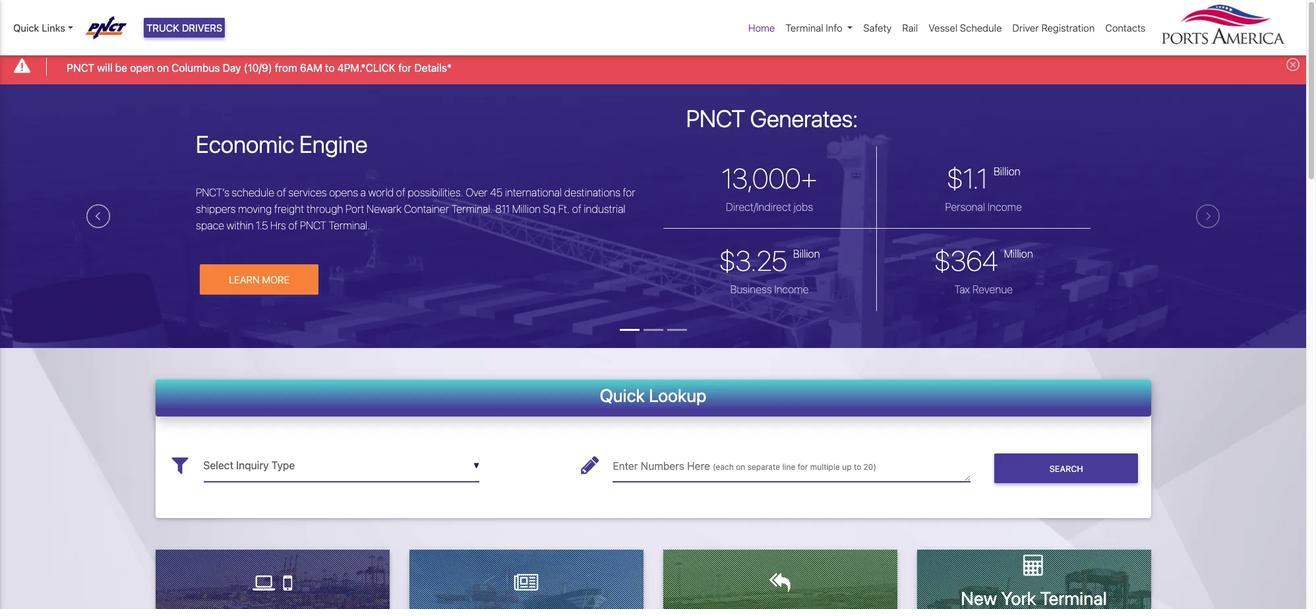 Task type: vqa. For each thing, say whether or not it's contained in the screenshot.
space
yes



Task type: locate. For each thing, give the bounding box(es) containing it.
13,000+
[[722, 161, 818, 194]]

0 horizontal spatial pnct
[[67, 62, 94, 74]]

multiple
[[810, 462, 840, 472]]

economic engine
[[196, 130, 368, 158]]

business
[[730, 283, 772, 295]]

1 horizontal spatial to
[[854, 462, 862, 472]]

hrs
[[270, 220, 286, 231]]

terminal. down over
[[452, 203, 493, 215]]

terminal info link
[[780, 15, 858, 41]]

1 vertical spatial quick
[[600, 385, 645, 406]]

to inside "alert"
[[325, 62, 335, 74]]

personal
[[945, 201, 985, 213]]

details*
[[414, 62, 452, 74]]

tax
[[955, 283, 970, 295]]

0 horizontal spatial on
[[157, 62, 169, 74]]

1 vertical spatial to
[[854, 462, 862, 472]]

pnct generates:
[[686, 104, 858, 133]]

enter
[[613, 460, 638, 472]]

0 horizontal spatial to
[[325, 62, 335, 74]]

1 horizontal spatial income
[[988, 201, 1022, 213]]

on inside pnct will be open on columbus day (10/9) from 6am to 4pm.*click for details* link
[[157, 62, 169, 74]]

0 horizontal spatial income
[[775, 283, 809, 295]]

terminal. down port
[[329, 220, 370, 231]]

0 vertical spatial for
[[398, 62, 412, 74]]

billion inside $1.1 billion
[[994, 165, 1021, 177]]

quick lookup
[[600, 385, 707, 406]]

million
[[512, 203, 541, 215], [1004, 248, 1033, 260]]

industrial
[[584, 203, 626, 215]]

quick
[[13, 22, 39, 34], [600, 385, 645, 406]]

billion right $1.1
[[994, 165, 1021, 177]]

a
[[361, 187, 366, 198]]

0 vertical spatial million
[[512, 203, 541, 215]]

0 vertical spatial income
[[988, 201, 1022, 213]]

1 vertical spatial million
[[1004, 248, 1033, 260]]

to for 4pm.*click
[[325, 62, 335, 74]]

for inside "alert"
[[398, 62, 412, 74]]

0 vertical spatial pnct
[[67, 62, 94, 74]]

0 horizontal spatial for
[[398, 62, 412, 74]]

revenue
[[973, 283, 1013, 295]]

links
[[42, 22, 65, 34]]

to right "up"
[[854, 462, 862, 472]]

quick links link
[[13, 20, 73, 35]]

pnct
[[67, 62, 94, 74], [686, 104, 745, 133], [300, 220, 326, 231]]

on for separate
[[736, 462, 745, 472]]

0 horizontal spatial billion
[[793, 248, 820, 260]]

for
[[398, 62, 412, 74], [623, 187, 636, 198], [798, 462, 808, 472]]

lookup
[[649, 385, 707, 406]]

1 vertical spatial on
[[736, 462, 745, 472]]

on right (each
[[736, 462, 745, 472]]

million up revenue
[[1004, 248, 1033, 260]]

1 horizontal spatial billion
[[994, 165, 1021, 177]]

business income
[[730, 283, 809, 295]]

1 vertical spatial billion
[[793, 248, 820, 260]]

1 horizontal spatial pnct
[[300, 220, 326, 231]]

driver registration
[[1013, 22, 1095, 34]]

quick left 'links'
[[13, 22, 39, 34]]

pnct inside "alert"
[[67, 62, 94, 74]]

safety link
[[858, 15, 897, 41]]

engine
[[300, 130, 368, 158]]

sq.ft.
[[543, 203, 570, 215]]

for up industrial
[[623, 187, 636, 198]]

vessel
[[929, 22, 958, 34]]

home link
[[743, 15, 780, 41]]

2 vertical spatial pnct
[[300, 220, 326, 231]]

billion inside $3.25 billion
[[793, 248, 820, 260]]

billion down jobs
[[793, 248, 820, 260]]

on
[[157, 62, 169, 74], [736, 462, 745, 472]]

income
[[988, 201, 1022, 213], [775, 283, 809, 295]]

will
[[97, 62, 112, 74]]

1 vertical spatial for
[[623, 187, 636, 198]]

for left details*
[[398, 62, 412, 74]]

1 horizontal spatial for
[[623, 187, 636, 198]]

0 vertical spatial billion
[[994, 165, 1021, 177]]

schedule
[[232, 187, 274, 198]]

1 vertical spatial income
[[775, 283, 809, 295]]

billion
[[994, 165, 1021, 177], [793, 248, 820, 260]]

1 vertical spatial terminal.
[[329, 220, 370, 231]]

numbers
[[641, 460, 685, 472]]

million down international on the left top of the page
[[512, 203, 541, 215]]

None text field
[[203, 450, 480, 482], [613, 450, 971, 482], [203, 450, 480, 482], [613, 450, 971, 482]]

0 vertical spatial on
[[157, 62, 169, 74]]

info
[[826, 22, 843, 34]]

1 horizontal spatial million
[[1004, 248, 1033, 260]]

world
[[368, 187, 394, 198]]

billion for $3.25
[[793, 248, 820, 260]]

1 horizontal spatial terminal.
[[452, 203, 493, 215]]

2 horizontal spatial for
[[798, 462, 808, 472]]

million inside pnct's schedule of services opens a world of possibilities.                                 over 45 international destinations for shippers moving freight through port newark container terminal.                                 811 million sq.ft. of industrial space within 1.5 hrs of pnct terminal.
[[512, 203, 541, 215]]

for right line
[[798, 462, 808, 472]]

0 horizontal spatial million
[[512, 203, 541, 215]]

2 horizontal spatial pnct
[[686, 104, 745, 133]]

0 vertical spatial quick
[[13, 22, 39, 34]]

on inside enter numbers here (each on separate line for multiple up to 20)
[[736, 462, 745, 472]]

possibilities.
[[408, 187, 463, 198]]

on right "open"
[[157, 62, 169, 74]]

destinations
[[564, 187, 621, 198]]

vessel schedule
[[929, 22, 1002, 34]]

6am
[[300, 62, 322, 74]]

pnct for pnct generates:
[[686, 104, 745, 133]]

income down $1.1 billion on the top of page
[[988, 201, 1022, 213]]

quick left lookup
[[600, 385, 645, 406]]

0 horizontal spatial terminal.
[[329, 220, 370, 231]]

line
[[783, 462, 796, 472]]

pnct's
[[196, 187, 229, 198]]

income down $3.25 billion
[[775, 283, 809, 295]]

schedule
[[960, 22, 1002, 34]]

to right 6am
[[325, 62, 335, 74]]

vessel schedule link
[[924, 15, 1007, 41]]

moving
[[238, 203, 272, 215]]

1 horizontal spatial on
[[736, 462, 745, 472]]

of
[[277, 187, 286, 198], [396, 187, 405, 198], [572, 203, 582, 215], [288, 220, 298, 231]]

to inside enter numbers here (each on separate line for multiple up to 20)
[[854, 462, 862, 472]]

0 horizontal spatial quick
[[13, 22, 39, 34]]

to for 20)
[[854, 462, 862, 472]]

welcome to port newmark container terminal image
[[0, 84, 1307, 422]]

1 horizontal spatial quick
[[600, 385, 645, 406]]

terminal.
[[452, 203, 493, 215], [329, 220, 370, 231]]

learn
[[229, 274, 260, 285]]

close image
[[1287, 58, 1300, 71]]

over
[[466, 187, 488, 198]]

1 vertical spatial pnct
[[686, 104, 745, 133]]

2 vertical spatial for
[[798, 462, 808, 472]]

0 vertical spatial to
[[325, 62, 335, 74]]



Task type: describe. For each thing, give the bounding box(es) containing it.
1.5
[[256, 220, 268, 231]]

rail
[[902, 22, 918, 34]]

be
[[115, 62, 127, 74]]

terminal
[[786, 22, 824, 34]]

freight
[[274, 203, 304, 215]]

$3.25 billion
[[719, 244, 820, 277]]

shippers
[[196, 203, 236, 215]]

pnct's schedule of services opens a world of possibilities.                                 over 45 international destinations for shippers moving freight through port newark container terminal.                                 811 million sq.ft. of industrial space within 1.5 hrs of pnct terminal.
[[196, 187, 636, 231]]

of right "sq.ft."
[[572, 203, 582, 215]]

pnct will be open on columbus day (10/9) from 6am to 4pm.*click for details* alert
[[0, 49, 1307, 84]]

for inside enter numbers here (each on separate line for multiple up to 20)
[[798, 462, 808, 472]]

truck drivers link
[[144, 18, 225, 38]]

quick for quick links
[[13, 22, 39, 34]]

pnct will be open on columbus day (10/9) from 6am to 4pm.*click for details*
[[67, 62, 452, 74]]

▼
[[474, 461, 480, 471]]

$1.1
[[947, 161, 988, 194]]

for inside pnct's schedule of services opens a world of possibilities.                                 over 45 international destinations for shippers moving freight through port newark container terminal.                                 811 million sq.ft. of industrial space within 1.5 hrs of pnct terminal.
[[623, 187, 636, 198]]

45
[[490, 187, 503, 198]]

from
[[275, 62, 297, 74]]

$3.25
[[719, 244, 788, 277]]

billion for $1.1
[[994, 165, 1021, 177]]

more
[[262, 274, 290, 285]]

of right "hrs"
[[288, 220, 298, 231]]

pnct inside pnct's schedule of services opens a world of possibilities.                                 over 45 international destinations for shippers moving freight through port newark container terminal.                                 811 million sq.ft. of industrial space within 1.5 hrs of pnct terminal.
[[300, 220, 326, 231]]

container
[[404, 203, 449, 215]]

home
[[749, 22, 775, 34]]

$364
[[934, 244, 998, 277]]

rail link
[[897, 15, 924, 41]]

20)
[[864, 462, 877, 472]]

4pm.*click
[[337, 62, 396, 74]]

811
[[495, 203, 510, 215]]

services
[[288, 187, 327, 198]]

tax revenue
[[955, 283, 1013, 295]]

pnct for pnct will be open on columbus day (10/9) from 6am to 4pm.*click for details*
[[67, 62, 94, 74]]

learn more button
[[200, 264, 319, 295]]

of right world in the left top of the page
[[396, 187, 405, 198]]

separate
[[748, 462, 780, 472]]

personal income
[[945, 201, 1022, 213]]

economic
[[196, 130, 294, 158]]

million inside $364 million
[[1004, 248, 1033, 260]]

direct/indirect
[[726, 201, 791, 213]]

contacts link
[[1100, 15, 1151, 41]]

drivers
[[182, 22, 222, 34]]

contacts
[[1106, 22, 1146, 34]]

opens
[[329, 187, 358, 198]]

$364 million
[[934, 244, 1033, 277]]

jobs
[[794, 201, 813, 213]]

learn more
[[229, 274, 290, 285]]

$1.1 billion
[[947, 161, 1021, 194]]

13,000+ direct/indirect jobs
[[722, 161, 818, 213]]

within
[[227, 220, 254, 231]]

0 vertical spatial terminal.
[[452, 203, 493, 215]]

driver
[[1013, 22, 1039, 34]]

day
[[223, 62, 241, 74]]

income for $3.25
[[775, 283, 809, 295]]

quick for quick lookup
[[600, 385, 645, 406]]

space
[[196, 220, 224, 231]]

quick links
[[13, 22, 65, 34]]

income for $1.1
[[988, 201, 1022, 213]]

(10/9)
[[244, 62, 272, 74]]

here
[[687, 460, 710, 472]]

driver registration link
[[1007, 15, 1100, 41]]

truck
[[146, 22, 179, 34]]

port
[[346, 203, 364, 215]]

of up freight
[[277, 187, 286, 198]]

pnct will be open on columbus day (10/9) from 6am to 4pm.*click for details* link
[[67, 60, 452, 76]]

terminal info
[[786, 22, 843, 34]]

international
[[505, 187, 562, 198]]

(each
[[713, 462, 734, 472]]

newark
[[367, 203, 402, 215]]

open
[[130, 62, 154, 74]]

up
[[842, 462, 852, 472]]

truck drivers
[[146, 22, 222, 34]]

registration
[[1042, 22, 1095, 34]]

enter numbers here (each on separate line for multiple up to 20)
[[613, 460, 877, 472]]

on for columbus
[[157, 62, 169, 74]]

generates:
[[750, 104, 858, 133]]

through
[[307, 203, 343, 215]]

columbus
[[172, 62, 220, 74]]



